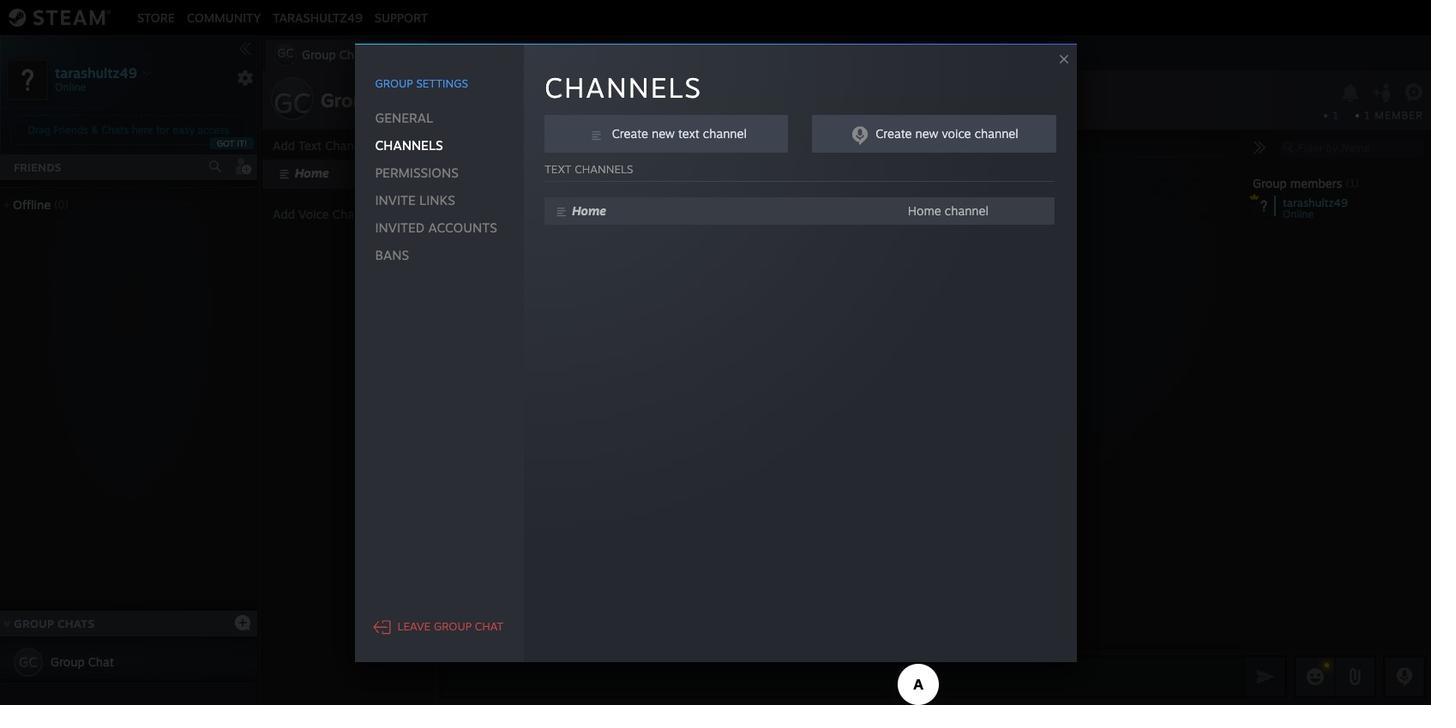 Task type: locate. For each thing, give the bounding box(es) containing it.
new
[[652, 126, 675, 140], [916, 126, 939, 140]]

tarashultz49 online
[[1283, 196, 1349, 220]]

create for create new text channel
[[612, 126, 648, 140]]

chats right "&"
[[102, 124, 129, 136]]

channels
[[545, 70, 702, 104], [375, 137, 443, 153], [575, 162, 633, 175]]

create inside button
[[612, 126, 648, 140]]

voice
[[942, 126, 972, 140]]

create a group chat image
[[234, 614, 251, 631]]

submit image
[[1255, 665, 1277, 688]]

1 vertical spatial group chat
[[51, 655, 114, 669]]

online
[[1283, 208, 1315, 220]]

permissions
[[375, 164, 459, 181]]

0 horizontal spatial chats
[[57, 617, 95, 631]]

easy
[[173, 124, 195, 136]]

home down text channels
[[572, 203, 607, 217]]

1 for 1 member
[[1365, 109, 1372, 122]]

0 vertical spatial channel
[[325, 138, 371, 153]]

add
[[273, 138, 295, 153], [273, 207, 295, 221]]

here
[[132, 124, 153, 136]]

links
[[420, 192, 455, 208]]

group
[[302, 47, 336, 62], [375, 76, 413, 90], [321, 88, 375, 112], [1253, 176, 1287, 190], [14, 617, 54, 631], [434, 619, 472, 633], [51, 655, 85, 669]]

new left voice
[[916, 126, 939, 140]]

unpin channel list image
[[405, 134, 427, 156]]

None text field
[[439, 655, 1243, 698]]

for
[[156, 124, 170, 136]]

2 create from the left
[[876, 126, 912, 140]]

0 horizontal spatial 1
[[1333, 109, 1339, 122]]

invited accounts
[[375, 219, 497, 235]]

chats
[[102, 124, 129, 136], [57, 617, 95, 631]]

members
[[1291, 176, 1343, 190]]

1 horizontal spatial new
[[916, 126, 939, 140]]

friends left "&"
[[53, 124, 88, 136]]

channel inside create new text channel button
[[703, 126, 747, 140]]

channel left unpin channel list icon
[[325, 138, 371, 153]]

0 vertical spatial add
[[273, 138, 295, 153]]

create
[[612, 126, 648, 140], [876, 126, 912, 140]]

home channel
[[908, 203, 989, 217]]

chat inside gc group chat
[[339, 47, 366, 62]]

0 vertical spatial text
[[299, 138, 322, 153]]

new inside button
[[916, 126, 939, 140]]

leave group chat
[[398, 619, 504, 633]]

channel right voice
[[975, 126, 1019, 140]]

close this tab image
[[407, 50, 425, 60]]

invite
[[375, 192, 416, 208]]

gc group chat
[[277, 45, 366, 62]]

chats right collapse chats list icon
[[57, 617, 95, 631]]

send special image
[[1345, 667, 1366, 687]]

1 vertical spatial tarashultz49
[[55, 64, 137, 81]]

tarashultz49 link
[[267, 10, 369, 24]]

1 horizontal spatial home
[[572, 203, 607, 217]]

group chats
[[14, 617, 95, 631]]

tarashultz49
[[273, 10, 363, 24], [55, 64, 137, 81], [1283, 196, 1349, 209]]

1 vertical spatial gc
[[274, 86, 311, 120]]

create left voice
[[876, 126, 912, 140]]

channel up 2023
[[703, 126, 747, 140]]

channel inside create new voice channel button
[[975, 126, 1019, 140]]

group chat down the group chats
[[51, 655, 114, 669]]

friends
[[53, 124, 88, 136], [14, 160, 62, 174]]

1 horizontal spatial 1
[[1365, 109, 1372, 122]]

accounts
[[429, 219, 497, 235]]

0 horizontal spatial create
[[612, 126, 648, 140]]

channel for create new voice channel
[[975, 126, 1019, 140]]

1 vertical spatial text
[[545, 162, 572, 175]]

access
[[198, 124, 229, 136]]

invite links
[[375, 192, 455, 208]]

text
[[299, 138, 322, 153], [545, 162, 572, 175]]

tarashultz49 up gc group chat
[[273, 10, 363, 24]]

drag
[[28, 124, 50, 136]]

group members
[[1253, 176, 1343, 190]]

create up the "friday,"
[[612, 126, 648, 140]]

group chat up unpin channel list icon
[[321, 88, 422, 112]]

channel
[[703, 126, 747, 140], [975, 126, 1019, 140], [945, 203, 989, 217]]

0 horizontal spatial new
[[652, 126, 675, 140]]

home down create new voice channel button at the top
[[908, 203, 942, 217]]

2023
[[718, 151, 739, 162]]

gc down tarashultz49 link
[[277, 45, 294, 60]]

0 vertical spatial tarashultz49
[[273, 10, 363, 24]]

gc up add text channel
[[274, 86, 311, 120]]

home down add text channel
[[295, 166, 329, 180]]

channel
[[325, 138, 371, 153], [333, 207, 378, 221]]

channels down create new text channel button
[[575, 162, 633, 175]]

1 horizontal spatial create
[[876, 126, 912, 140]]

channel for add voice channel
[[333, 207, 378, 221]]

new for voice
[[916, 126, 939, 140]]

1 vertical spatial add
[[273, 207, 295, 221]]

channel right voice on the left
[[333, 207, 378, 221]]

1 for 1
[[1333, 109, 1339, 122]]

1 vertical spatial chats
[[57, 617, 95, 631]]

1 up filter by name text field
[[1333, 109, 1339, 122]]

gc
[[277, 45, 294, 60], [274, 86, 311, 120], [19, 654, 38, 671]]

store link
[[131, 10, 181, 24]]

0 horizontal spatial home
[[295, 166, 329, 180]]

1 member
[[1365, 109, 1424, 122]]

tarashultz49 up "&"
[[55, 64, 137, 81]]

1 new from the left
[[652, 126, 675, 140]]

gc down collapse chats list icon
[[19, 654, 38, 671]]

1 left member
[[1365, 109, 1372, 122]]

collapse member list image
[[1253, 141, 1267, 154]]

2 vertical spatial gc
[[19, 654, 38, 671]]

2 horizontal spatial tarashultz49
[[1283, 196, 1349, 209]]

group chat
[[321, 88, 422, 112], [51, 655, 114, 669]]

home
[[295, 166, 329, 180], [572, 203, 607, 217], [908, 203, 942, 217]]

1 horizontal spatial text
[[545, 162, 572, 175]]

channels down general
[[375, 137, 443, 153]]

2 add from the top
[[273, 207, 295, 221]]

create new text channel button
[[545, 115, 789, 152]]

1 1 from the left
[[1333, 109, 1339, 122]]

1 add from the top
[[273, 138, 295, 153]]

1
[[1333, 109, 1339, 122], [1365, 109, 1372, 122]]

2 vertical spatial tarashultz49
[[1283, 196, 1349, 209]]

tarashultz49 down members
[[1283, 196, 1349, 209]]

create inside button
[[876, 126, 912, 140]]

1 vertical spatial channel
[[333, 207, 378, 221]]

1 horizontal spatial group chat
[[321, 88, 422, 112]]

1 vertical spatial friends
[[14, 160, 62, 174]]

Filter by Name text field
[[1277, 137, 1425, 160]]

channels up create new text channel button
[[545, 70, 702, 104]]

drag friends & chats here for easy access
[[28, 124, 229, 136]]

manage friends list settings image
[[237, 69, 254, 87]]

create for create new voice channel
[[876, 126, 912, 140]]

0 vertical spatial gc
[[277, 45, 294, 60]]

2 1 from the left
[[1365, 109, 1372, 122]]

1 create from the left
[[612, 126, 648, 140]]

new inside button
[[652, 126, 675, 140]]

friends down drag
[[14, 160, 62, 174]]

chat down tarashultz49 link
[[339, 47, 366, 62]]

2 new from the left
[[916, 126, 939, 140]]

1 horizontal spatial chats
[[102, 124, 129, 136]]

general
[[375, 109, 433, 126]]

0 vertical spatial chats
[[102, 124, 129, 136]]

0 horizontal spatial tarashultz49
[[55, 64, 137, 81]]

new left text
[[652, 126, 675, 140]]

invited
[[375, 219, 425, 235]]

chat
[[339, 47, 366, 62], [381, 88, 422, 112], [475, 619, 504, 633], [88, 655, 114, 669]]



Task type: describe. For each thing, give the bounding box(es) containing it.
create new voice channel
[[876, 126, 1019, 140]]

bans
[[375, 247, 409, 263]]

friday,
[[631, 151, 657, 162]]

1 vertical spatial channels
[[375, 137, 443, 153]]

november
[[659, 151, 701, 162]]

offline
[[13, 197, 51, 212]]

channel for add text channel
[[325, 138, 371, 153]]

add a friend image
[[233, 157, 252, 176]]

community link
[[181, 10, 267, 24]]

support link
[[369, 10, 434, 24]]

0 vertical spatial friends
[[53, 124, 88, 136]]

friday, november 17, 2023
[[631, 151, 739, 162]]

group settings
[[375, 76, 468, 90]]

0 horizontal spatial text
[[299, 138, 322, 153]]

manage notification settings image
[[1340, 83, 1362, 102]]

add voice channel
[[273, 207, 378, 221]]

channel for create new text channel
[[703, 126, 747, 140]]

search my friends list image
[[208, 159, 223, 174]]

chat right 'leave'
[[475, 619, 504, 633]]

&
[[91, 124, 99, 136]]

add text channel
[[273, 138, 371, 153]]

collapse chats list image
[[0, 620, 20, 627]]

add for add voice channel
[[273, 207, 295, 221]]

text
[[679, 126, 700, 140]]

0 vertical spatial channels
[[545, 70, 702, 104]]

community
[[187, 10, 261, 24]]

member
[[1375, 109, 1424, 122]]

manage group chat settings image
[[1405, 83, 1427, 105]]

1 horizontal spatial tarashultz49
[[273, 10, 363, 24]]

17,
[[703, 151, 715, 162]]

leave
[[398, 619, 431, 633]]

invite a friend to this group chat image
[[1373, 81, 1395, 103]]

2 vertical spatial channels
[[575, 162, 633, 175]]

channel down voice
[[945, 203, 989, 217]]

group inside gc group chat
[[302, 47, 336, 62]]

voice
[[299, 207, 329, 221]]

support
[[375, 10, 428, 24]]

2 horizontal spatial home
[[908, 203, 942, 217]]

create new text channel
[[612, 126, 747, 140]]

chat up unpin channel list icon
[[381, 88, 422, 112]]

new for text
[[652, 126, 675, 140]]

store
[[137, 10, 175, 24]]

create new voice channel button
[[813, 115, 1056, 152]]

chat down the group chats
[[88, 655, 114, 669]]

settings
[[416, 76, 468, 90]]

0 vertical spatial group chat
[[321, 88, 422, 112]]

add for add text channel
[[273, 138, 295, 153]]

gc inside gc group chat
[[277, 45, 294, 60]]

text channels
[[545, 162, 633, 175]]

0 horizontal spatial group chat
[[51, 655, 114, 669]]



Task type: vqa. For each thing, say whether or not it's contained in the screenshot.
the bottom Icon
no



